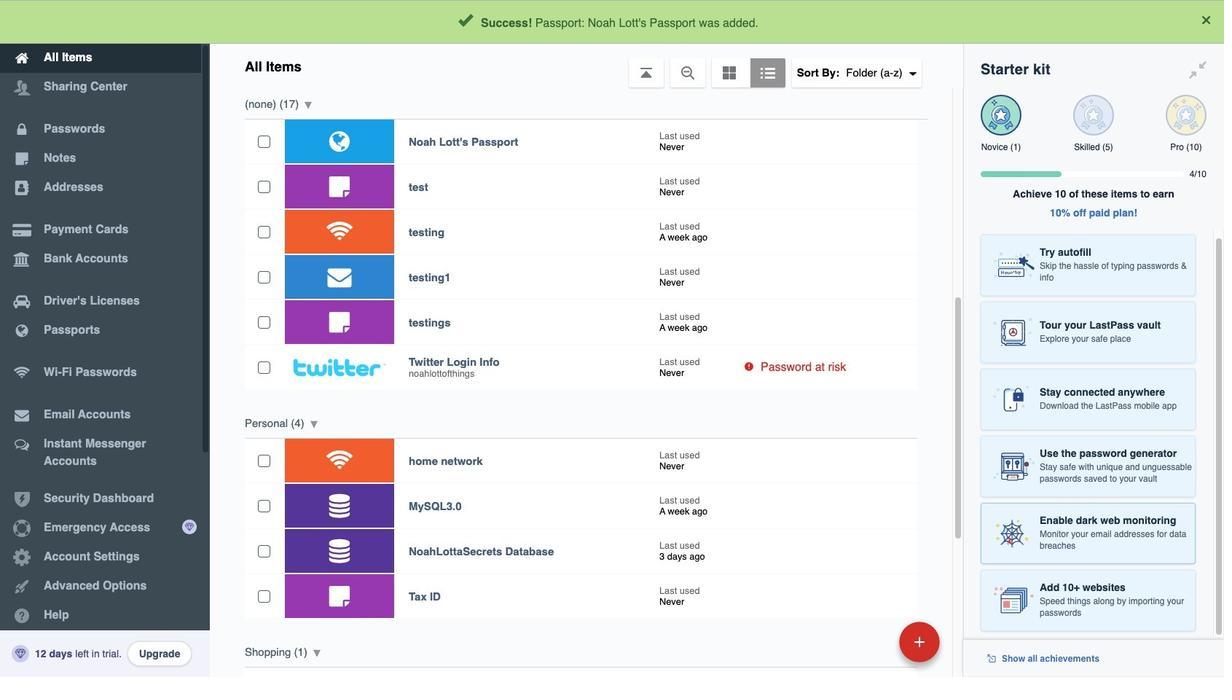 Task type: vqa. For each thing, say whether or not it's contained in the screenshot.
LastPass image
no



Task type: locate. For each thing, give the bounding box(es) containing it.
alert
[[0, 0, 1224, 44]]

new item navigation
[[799, 617, 949, 677]]

Search search field
[[351, 6, 934, 38]]

new item element
[[799, 621, 945, 663]]



Task type: describe. For each thing, give the bounding box(es) containing it.
vault options navigation
[[210, 44, 964, 87]]

search my vault text field
[[351, 6, 934, 38]]

main navigation navigation
[[0, 0, 210, 677]]



